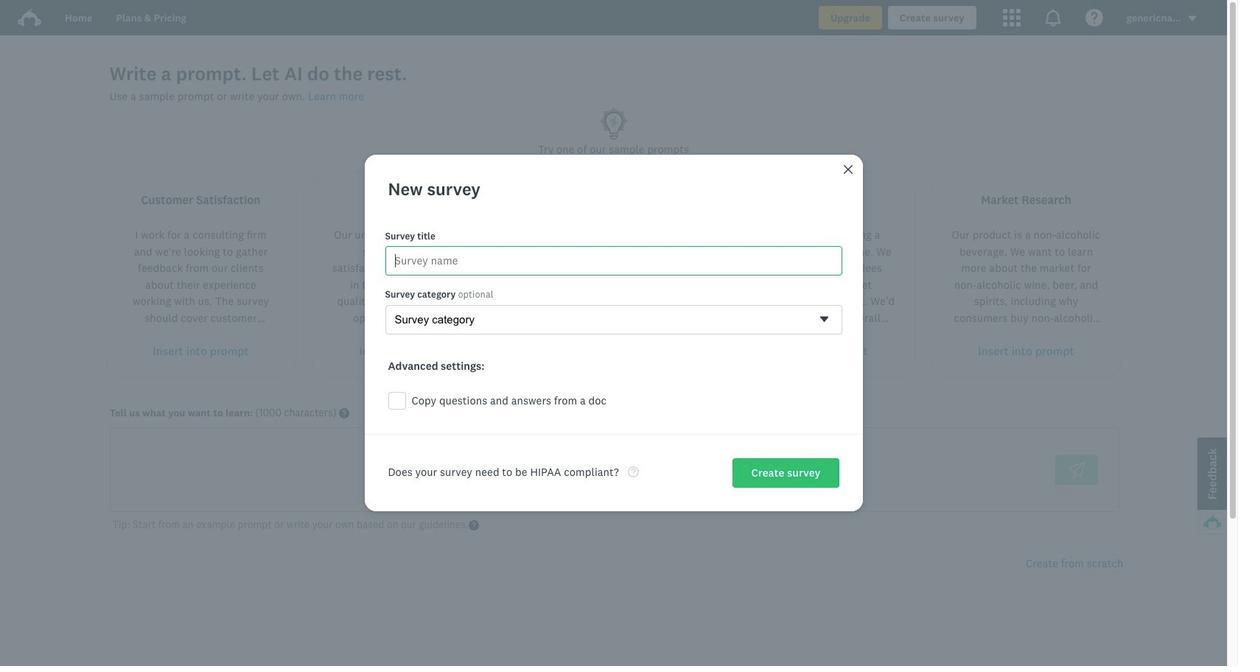 Task type: describe. For each thing, give the bounding box(es) containing it.
close image
[[842, 163, 854, 175]]

light bulb with lightning bolt inside showing a new idea image
[[596, 105, 631, 141]]

help icon image
[[1086, 9, 1103, 27]]

1 brand logo image from the top
[[18, 6, 41, 29]]

notification center icon image
[[1044, 9, 1062, 27]]



Task type: vqa. For each thing, say whether or not it's contained in the screenshot.
the right Products Icon
no



Task type: locate. For each thing, give the bounding box(es) containing it.
brand logo image
[[18, 6, 41, 29], [18, 9, 41, 27]]

hover for help content image
[[339, 409, 349, 419]]

Survey name field
[[385, 246, 842, 276]]

hover for help content image
[[469, 520, 479, 531]]

products icon image
[[1003, 9, 1021, 27], [1003, 9, 1021, 27]]

2 brand logo image from the top
[[18, 9, 41, 27]]

dropdown arrow icon image
[[1188, 13, 1198, 24], [1189, 16, 1197, 21]]

close image
[[844, 165, 853, 174]]

None text field
[[119, 438, 1038, 503]]

dialog
[[365, 155, 863, 512]]

help image
[[628, 467, 639, 478]]



